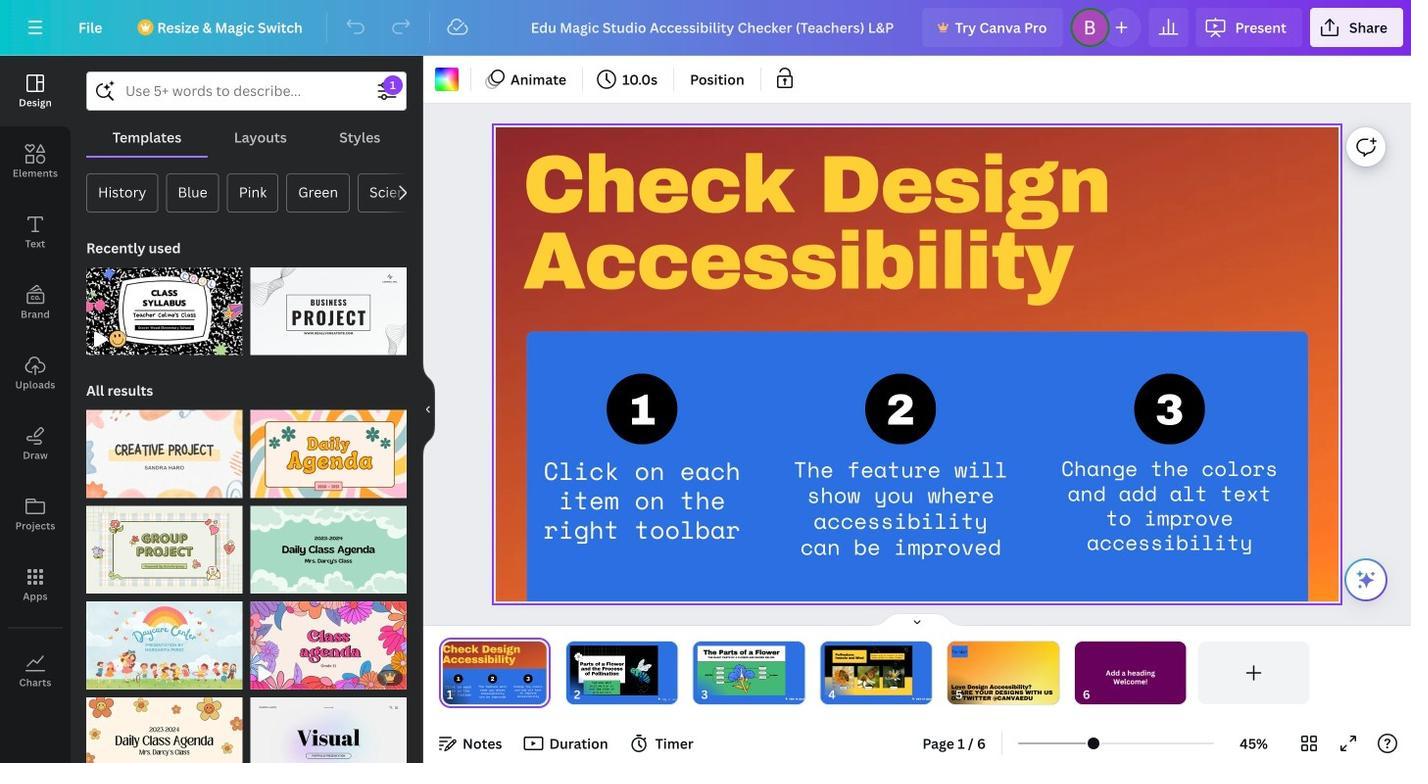 Task type: describe. For each thing, give the bounding box(es) containing it.
Page title text field
[[462, 685, 470, 705]]

orange groovy retro daily agenda presentation group
[[250, 399, 407, 498]]

orange and yellow retro flower power daily class agenda template group
[[86, 686, 243, 764]]

no colour image
[[435, 68, 459, 91]]

gradient minimal portfolio proposal presentation group
[[250, 686, 407, 764]]

green colorful cute aesthetic group project presentation group
[[86, 495, 243, 594]]

page 1 image
[[439, 642, 551, 705]]

Design title text field
[[515, 8, 915, 47]]



Task type: vqa. For each thing, say whether or not it's contained in the screenshot.
combination:Anton at the bottom
no



Task type: locate. For each thing, give the bounding box(es) containing it.
hide pages image
[[871, 613, 965, 628]]

grey minimalist business project presentation group
[[250, 256, 407, 356]]

colorful scrapbook nostalgia class syllabus blank education presentation group
[[86, 256, 243, 356]]

multicolor clouds daily class agenda template group
[[250, 495, 407, 594]]

blue green colorful daycare center presentation group
[[86, 590, 243, 690]]

canva assistant image
[[1355, 569, 1378, 592]]

colorful watercolor creative project presentation group
[[86, 399, 243, 498]]

main menu bar
[[0, 0, 1412, 56]]

Zoom button
[[1223, 728, 1286, 760]]

colorful floral illustrative class agenda presentation group
[[250, 590, 407, 690]]

Use 5+ words to describe... search field
[[125, 73, 368, 110]]

hide image
[[423, 363, 435, 457]]

side panel tab list
[[0, 56, 71, 707]]



